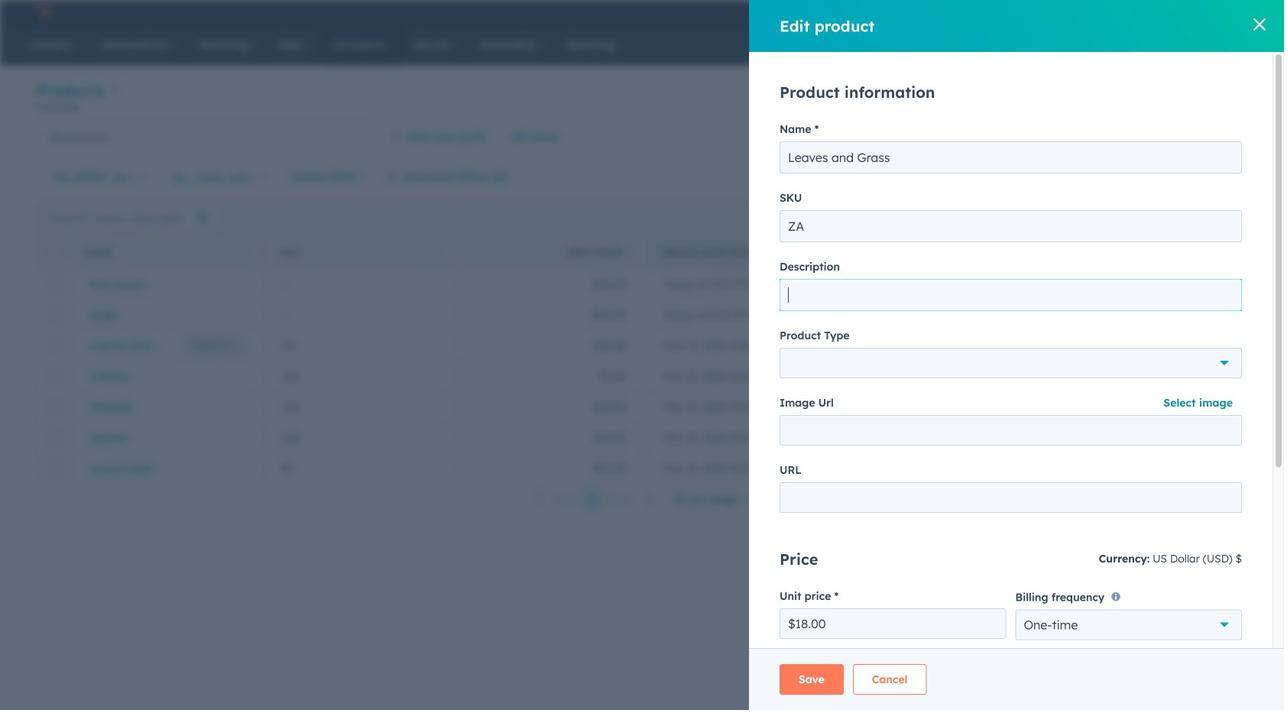 Task type: vqa. For each thing, say whether or not it's contained in the screenshot.
Press to sort. element
yes



Task type: describe. For each thing, give the bounding box(es) containing it.
press to sort. image
[[627, 246, 633, 256]]

close image
[[1254, 18, 1266, 31]]

Search name, description, or SKU search field
[[41, 204, 221, 232]]



Task type: locate. For each thing, give the bounding box(es) containing it.
press to sort. image
[[243, 246, 249, 256]]

Search HubSpot search field
[[1069, 32, 1231, 58]]

dialog
[[749, 0, 1284, 710]]

menu
[[927, 0, 1266, 24]]

1 press to sort. element from the left
[[243, 246, 249, 259]]

2 horizontal spatial press to sort. element
[[627, 246, 633, 259]]

press to sort. element
[[243, 246, 249, 259], [435, 246, 440, 259], [627, 246, 633, 259]]

terry turtle image
[[1154, 5, 1168, 19]]

banner
[[37, 80, 1248, 122]]

1 horizontal spatial press to sort. element
[[435, 246, 440, 259]]

None text field
[[780, 210, 1242, 242], [780, 279, 1242, 311], [780, 608, 1006, 639], [780, 210, 1242, 242], [780, 279, 1242, 311], [780, 608, 1006, 639]]

3 press to sort. element from the left
[[627, 246, 633, 259]]

2 press to sort. element from the left
[[435, 246, 440, 259]]

None text field
[[780, 141, 1242, 174], [780, 415, 1242, 446], [780, 482, 1242, 513], [780, 141, 1242, 174], [780, 415, 1242, 446], [780, 482, 1242, 513]]

pagination navigation
[[526, 489, 664, 509]]

marketplaces image
[[1039, 7, 1052, 21]]

0 horizontal spatial press to sort. element
[[243, 246, 249, 259]]



